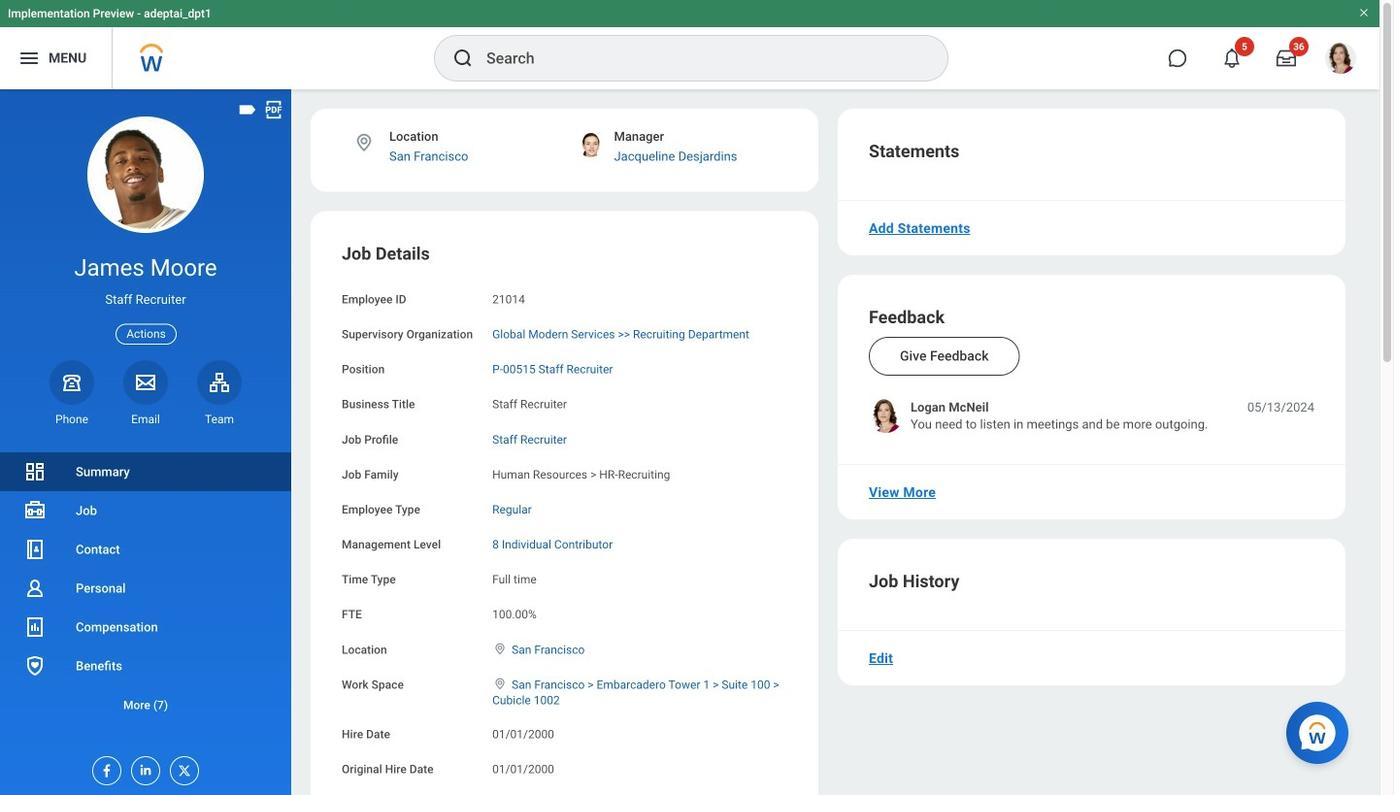 Task type: locate. For each thing, give the bounding box(es) containing it.
view team image
[[208, 371, 231, 394]]

compensation image
[[23, 616, 47, 639]]

email james moore element
[[123, 412, 168, 427]]

0 horizontal spatial location image
[[353, 132, 375, 153]]

1 horizontal spatial location image
[[492, 677, 508, 691]]

tag image
[[237, 99, 258, 120]]

team james moore element
[[197, 412, 242, 427]]

list
[[0, 452, 291, 724]]

banner
[[0, 0, 1380, 89]]

0 vertical spatial location image
[[353, 132, 375, 153]]

notifications large image
[[1222, 49, 1242, 68]]

mail image
[[134, 371, 157, 394]]

group
[[342, 242, 787, 795]]

location image
[[353, 132, 375, 153], [492, 677, 508, 691]]

linkedin image
[[132, 757, 153, 778]]



Task type: vqa. For each thing, say whether or not it's contained in the screenshot.
3
no



Task type: describe. For each thing, give the bounding box(es) containing it.
job image
[[23, 499, 47, 522]]

facebook image
[[93, 757, 115, 779]]

benefits image
[[23, 654, 47, 678]]

inbox large image
[[1277, 49, 1296, 68]]

phone james moore element
[[50, 412, 94, 427]]

phone image
[[58, 371, 85, 394]]

search image
[[452, 47, 475, 70]]

profile logan mcneil image
[[1325, 43, 1356, 78]]

summary image
[[23, 460, 47, 484]]

full time element
[[492, 569, 537, 587]]

x image
[[171, 757, 192, 779]]

personal image
[[23, 577, 47, 600]]

Search Workday  search field
[[486, 37, 908, 80]]

view printable version (pdf) image
[[263, 99, 285, 120]]

justify image
[[17, 47, 41, 70]]

navigation pane region
[[0, 89, 291, 795]]

1 vertical spatial location image
[[492, 677, 508, 691]]

close environment banner image
[[1358, 7, 1370, 18]]

employee's photo (logan mcneil) image
[[869, 399, 903, 433]]

contact image
[[23, 538, 47, 561]]

location image
[[492, 642, 508, 656]]



